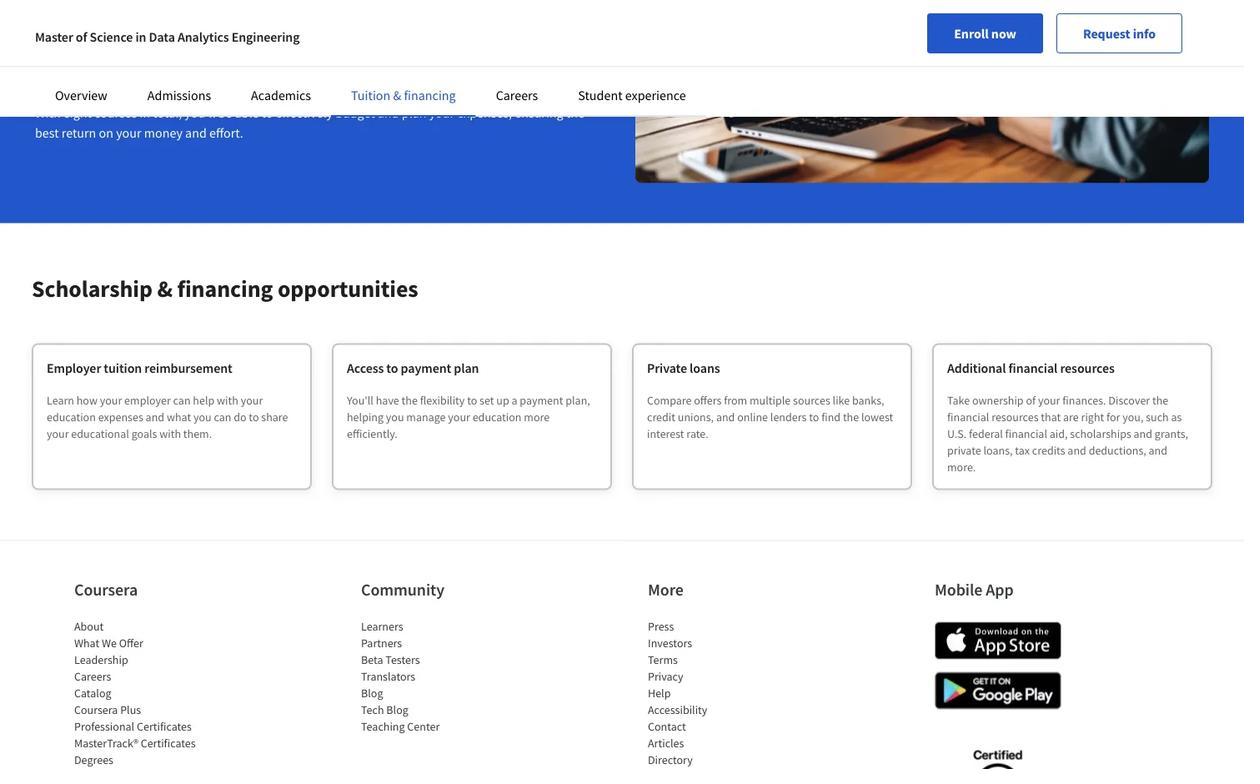 Task type: locate. For each thing, give the bounding box(es) containing it.
1 vertical spatial certificates
[[141, 735, 196, 750]]

courses
[[94, 104, 137, 121]]

2 horizontal spatial list
[[648, 618, 790, 769]]

take
[[948, 393, 970, 408]]

access
[[347, 360, 384, 377]]

coursera up about link
[[74, 579, 138, 600]]

financial up ownership
[[1009, 360, 1058, 377]]

1 vertical spatial of
[[1027, 393, 1036, 408]]

to right access
[[387, 360, 398, 377]]

with down what
[[159, 426, 181, 441]]

0 horizontal spatial can
[[173, 393, 191, 408]]

online
[[738, 409, 768, 424]]

you'll
[[185, 104, 215, 121]]

plan up 'flexibility'
[[454, 360, 479, 377]]

0 vertical spatial financing
[[404, 87, 456, 103]]

0 horizontal spatial you
[[193, 409, 212, 424]]

scholarship & financing opportunities
[[32, 274, 419, 303]]

the up the "such" at the bottom right
[[1153, 393, 1169, 408]]

0 vertical spatial with
[[217, 393, 239, 408]]

the down student
[[566, 104, 585, 121]]

you
[[193, 409, 212, 424], [386, 409, 404, 424]]

1 horizontal spatial can
[[214, 409, 231, 424]]

1 horizontal spatial financing
[[404, 87, 456, 103]]

blog up tech
[[361, 685, 383, 700]]

in left total,
[[140, 104, 150, 121]]

careers up catalog link
[[74, 669, 111, 684]]

advancing
[[355, 42, 413, 59]]

budget
[[335, 104, 375, 121]]

in right career
[[481, 42, 492, 59]]

1 vertical spatial financing
[[177, 274, 273, 303]]

in
[[136, 28, 146, 45], [71, 42, 82, 59], [481, 42, 492, 59], [140, 104, 150, 121]]

ownership
[[973, 393, 1024, 408]]

to left set
[[467, 393, 477, 408]]

0 vertical spatial &
[[393, 87, 401, 103]]

& right scholarship
[[157, 274, 173, 303]]

1 vertical spatial with
[[159, 426, 181, 441]]

request info button
[[1057, 13, 1183, 53]]

1 vertical spatial plan
[[454, 360, 479, 377]]

learners link
[[361, 619, 403, 634]]

list for more
[[648, 618, 790, 769]]

& right tuition
[[393, 87, 401, 103]]

list containing press
[[648, 618, 790, 769]]

on
[[99, 124, 113, 141]]

one
[[198, 42, 219, 59]]

1 coursera from the top
[[74, 579, 138, 600]]

aid,
[[1050, 426, 1068, 441]]

from
[[724, 393, 748, 408]]

education down 'learn'
[[47, 409, 96, 424]]

list
[[74, 618, 216, 769], [361, 618, 503, 735], [648, 618, 790, 769]]

learn
[[47, 393, 74, 408]]

1 horizontal spatial blog
[[387, 702, 409, 717]]

can up what
[[173, 393, 191, 408]]

certificates up mastertrack® certificates link
[[137, 719, 192, 734]]

2 list from the left
[[361, 618, 503, 735]]

reimbursement
[[145, 360, 233, 377]]

you inside you'll have the flexibility to set up a payment plan, helping you manage your education more efficiently.
[[386, 409, 404, 424]]

the inside take ownership of your finances. discover the financial resources that are right for you, such as u.s. federal financial aid, scholarships and grants, private loans, tax credits and deductions, and more.
[[1153, 393, 1169, 408]]

investors link
[[648, 635, 693, 650]]

a inside you'll have the flexibility to set up a payment plan, helping you manage your education more efficiently.
[[512, 393, 518, 408]]

1 horizontal spatial plan
[[454, 360, 479, 377]]

1 list from the left
[[74, 618, 216, 769]]

1 horizontal spatial careers link
[[496, 87, 538, 103]]

3 list from the left
[[648, 618, 790, 769]]

1 horizontal spatial &
[[393, 87, 401, 103]]

offers
[[694, 393, 722, 408]]

about
[[74, 619, 104, 634]]

careers up ensuring at the left top of page
[[496, 87, 538, 103]]

articles link
[[648, 735, 684, 750]]

1 vertical spatial &
[[157, 274, 173, 303]]

download on the app store image
[[935, 622, 1062, 660]]

and down employer
[[146, 409, 164, 424]]

list containing about
[[74, 618, 216, 769]]

professional
[[74, 719, 134, 734]]

press link
[[648, 619, 674, 634]]

resources up finances.
[[1061, 360, 1115, 377]]

accessibility
[[648, 702, 708, 717]]

certificates down professional certificates link
[[141, 735, 196, 750]]

resources inside take ownership of your finances. discover the financial resources that are right for you, such as u.s. federal financial aid, scholarships and grants, private loans, tax credits and deductions, and more.
[[992, 409, 1039, 424]]

0 horizontal spatial payment
[[401, 360, 452, 377]]

1 vertical spatial coursera
[[74, 702, 118, 717]]

your left tech
[[84, 42, 110, 59]]

overview link
[[55, 87, 107, 103]]

payment up more
[[520, 393, 564, 408]]

financing for tuition
[[404, 87, 456, 103]]

a right at at the left top
[[315, 42, 321, 59]]

up
[[497, 393, 509, 408]]

to down the sources
[[809, 409, 820, 424]]

2 coursera from the top
[[74, 702, 118, 717]]

financing for scholarship
[[177, 274, 273, 303]]

the down like at the bottom right of the page
[[843, 409, 859, 424]]

to right able
[[262, 104, 273, 121]]

1 you from the left
[[193, 409, 212, 424]]

translators link
[[361, 669, 416, 684]]

admissions link
[[148, 87, 211, 103]]

payment up 'flexibility'
[[401, 360, 452, 377]]

center
[[407, 719, 440, 734]]

federal
[[969, 426, 1003, 441]]

0 horizontal spatial of
[[76, 28, 87, 45]]

education down up
[[473, 409, 522, 424]]

request info
[[1084, 25, 1156, 42]]

right
[[1082, 409, 1105, 424]]

additional
[[948, 360, 1007, 377]]

0 vertical spatial careers
[[496, 87, 538, 103]]

ensuring
[[515, 104, 564, 121]]

2 you from the left
[[386, 409, 404, 424]]

list containing learners
[[361, 618, 503, 735]]

0 horizontal spatial financing
[[177, 274, 273, 303]]

for
[[167, 62, 183, 79], [1107, 409, 1121, 424]]

scholarships
[[1071, 426, 1132, 441]]

banks,
[[853, 393, 885, 408]]

financial down take
[[948, 409, 990, 424]]

0 horizontal spatial for
[[167, 62, 183, 79]]

0 horizontal spatial with
[[159, 426, 181, 441]]

the right have
[[402, 393, 418, 408]]

0 horizontal spatial education
[[47, 409, 96, 424]]

1 horizontal spatial you
[[386, 409, 404, 424]]

you down have
[[386, 409, 404, 424]]

can
[[173, 393, 191, 408], [214, 409, 231, 424]]

time,
[[324, 42, 353, 59]]

of down additional financial resources
[[1027, 393, 1036, 408]]

tech
[[112, 42, 137, 59]]

0 horizontal spatial careers link
[[74, 669, 111, 684]]

2 horizontal spatial education
[[473, 409, 522, 424]]

1 vertical spatial payment
[[520, 393, 564, 408]]

1 horizontal spatial of
[[1027, 393, 1036, 408]]

resources
[[1061, 360, 1115, 377], [992, 409, 1039, 424]]

0 horizontal spatial blog
[[361, 685, 383, 700]]

blog link
[[361, 685, 383, 700]]

plan inside with eight courses in total, you'll be able to effectively budget and plan your expenses, ensuring the best return on your money and effort.
[[402, 104, 427, 121]]

coursera down catalog
[[74, 702, 118, 717]]

contact
[[648, 719, 686, 734]]

about link
[[74, 619, 104, 634]]

0 horizontal spatial careers
[[74, 669, 111, 684]]

0 vertical spatial certificates
[[137, 719, 192, 734]]

employer
[[47, 360, 101, 377]]

1 horizontal spatial careers
[[496, 87, 538, 103]]

of right master
[[76, 28, 87, 45]]

1 vertical spatial blog
[[387, 702, 409, 717]]

0 horizontal spatial resources
[[992, 409, 1039, 424]]

them.
[[183, 426, 212, 441]]

be
[[218, 104, 232, 121]]

best
[[35, 124, 59, 141]]

blog up teaching center link
[[387, 702, 409, 717]]

plan down tuition & financing link in the top of the page
[[402, 104, 427, 121]]

1 horizontal spatial payment
[[520, 393, 564, 408]]

access to payment plan
[[347, 360, 479, 377]]

to right do
[[249, 409, 259, 424]]

partners
[[361, 635, 402, 650]]

0 horizontal spatial list
[[74, 618, 216, 769]]

your down 'flexibility'
[[448, 409, 470, 424]]

your up that
[[1039, 393, 1061, 408]]

0 vertical spatial careers link
[[496, 87, 538, 103]]

employer tuition reimbursement
[[47, 360, 233, 377]]

and down from
[[717, 409, 735, 424]]

learners partners beta testers translators blog tech blog teaching center
[[361, 619, 440, 734]]

2 horizontal spatial a
[[512, 393, 518, 408]]

and inside learn how your employer can help with your education expenses and what you can do to share your educational goals with them.
[[146, 409, 164, 424]]

private
[[948, 443, 982, 458]]

0 horizontal spatial plan
[[402, 104, 427, 121]]

help
[[648, 685, 671, 700]]

1 horizontal spatial education
[[139, 42, 195, 59]]

0 vertical spatial plan
[[402, 104, 427, 121]]

careers link up ensuring at the left top of page
[[496, 87, 538, 103]]

with up do
[[217, 393, 239, 408]]

course
[[261, 42, 298, 59]]

0 vertical spatial for
[[167, 62, 183, 79]]

return
[[62, 124, 96, 141]]

a left way
[[495, 42, 501, 59]]

plus
[[120, 702, 141, 717]]

share
[[261, 409, 288, 424]]

a right up
[[512, 393, 518, 408]]

interest
[[647, 426, 685, 441]]

academics
[[251, 87, 311, 103]]

can left do
[[214, 409, 231, 424]]

1 vertical spatial for
[[1107, 409, 1121, 424]]

find
[[822, 409, 841, 424]]

you down help
[[193, 409, 212, 424]]

financial up tax
[[1006, 426, 1048, 441]]

that's
[[529, 42, 560, 59]]

logo of certified b corporation image
[[964, 740, 1032, 769]]

the
[[566, 104, 585, 121], [402, 393, 418, 408], [1153, 393, 1169, 408], [843, 409, 859, 424]]

education up you.
[[139, 42, 195, 59]]

1 horizontal spatial a
[[495, 42, 501, 59]]

for left you,
[[1107, 409, 1121, 424]]

list for coursera
[[74, 618, 216, 769]]

additional financial resources
[[948, 360, 1115, 377]]

for left you.
[[167, 62, 183, 79]]

such
[[1146, 409, 1169, 424]]

education
[[139, 42, 195, 59], [47, 409, 96, 424], [473, 409, 522, 424]]

0 horizontal spatial &
[[157, 274, 173, 303]]

of
[[76, 28, 87, 45], [1027, 393, 1036, 408]]

terms
[[648, 652, 678, 667]]

way
[[504, 42, 526, 59]]

payment
[[401, 360, 452, 377], [520, 393, 564, 408]]

careers link up catalog link
[[74, 669, 111, 684]]

engineering
[[232, 28, 300, 45]]

and down the you'll
[[185, 124, 207, 141]]

for inside invest in your tech education one $3,000 course at a time, advancing your career in a way that's financially manageable for you.
[[167, 62, 183, 79]]

and down aid,
[[1068, 443, 1087, 458]]

enroll now button
[[928, 13, 1044, 53]]

accessibility link
[[648, 702, 708, 717]]

flexibility
[[420, 393, 465, 408]]

1 vertical spatial careers
[[74, 669, 111, 684]]

resources down ownership
[[992, 409, 1039, 424]]

1 vertical spatial resources
[[992, 409, 1039, 424]]

0 vertical spatial coursera
[[74, 579, 138, 600]]

manage
[[407, 409, 446, 424]]

expenses,
[[457, 104, 512, 121]]

learners
[[361, 619, 403, 634]]

1 horizontal spatial for
[[1107, 409, 1121, 424]]

you.
[[185, 62, 209, 79]]

1 horizontal spatial list
[[361, 618, 503, 735]]

1 horizontal spatial resources
[[1061, 360, 1115, 377]]



Task type: describe. For each thing, give the bounding box(es) containing it.
with eight courses in total, you'll be able to effectively budget and plan your expenses, ensuring the best return on your money and effort.
[[35, 104, 585, 141]]

professional certificates link
[[74, 719, 192, 734]]

with
[[35, 104, 61, 121]]

0 vertical spatial of
[[76, 28, 87, 45]]

and down tuition & financing link in the top of the page
[[378, 104, 399, 121]]

master of science in data analytics engineering
[[35, 28, 300, 45]]

in left the data
[[136, 28, 146, 45]]

compare offers from multiple sources like banks, credit unions, and online lenders to find the lowest interest rate.
[[647, 393, 894, 441]]

mobile app
[[935, 579, 1014, 600]]

multiple
[[750, 393, 791, 408]]

offer
[[119, 635, 143, 650]]

teaching center link
[[361, 719, 440, 734]]

1 vertical spatial can
[[214, 409, 231, 424]]

to inside 'compare offers from multiple sources like banks, credit unions, and online lenders to find the lowest interest rate.'
[[809, 409, 820, 424]]

effort.
[[209, 124, 243, 141]]

your inside you'll have the flexibility to set up a payment plan, helping you manage your education more efficiently.
[[448, 409, 470, 424]]

translators
[[361, 669, 416, 684]]

more
[[648, 579, 684, 600]]

0 horizontal spatial a
[[315, 42, 321, 59]]

education inside invest in your tech education one $3,000 course at a time, advancing your career in a way that's financially manageable for you.
[[139, 42, 195, 59]]

and down 'grants,'
[[1149, 443, 1168, 458]]

your inside take ownership of your finances. discover the financial resources that are right for you, such as u.s. federal financial aid, scholarships and grants, private loans, tax credits and deductions, and more.
[[1039, 393, 1061, 408]]

financially
[[35, 62, 93, 79]]

1 horizontal spatial with
[[217, 393, 239, 408]]

beta testers link
[[361, 652, 420, 667]]

your down 'learn'
[[47, 426, 69, 441]]

to inside with eight courses in total, you'll be able to effectively budget and plan your expenses, ensuring the best return on your money and effort.
[[262, 104, 273, 121]]

take ownership of your finances. discover the financial resources that are right for you, such as u.s. federal financial aid, scholarships and grants, private loans, tax credits and deductions, and more.
[[948, 393, 1189, 474]]

coursera plus link
[[74, 702, 141, 717]]

do
[[234, 409, 247, 424]]

0 vertical spatial can
[[173, 393, 191, 408]]

the inside with eight courses in total, you'll be able to effectively budget and plan your expenses, ensuring the best return on your money and effort.
[[566, 104, 585, 121]]

you inside learn how your employer can help with your education expenses and what you can do to share your educational goals with them.
[[193, 409, 212, 424]]

help
[[193, 393, 215, 408]]

compare
[[647, 393, 692, 408]]

at
[[301, 42, 312, 59]]

total,
[[153, 104, 182, 121]]

coursera inside about what we offer leadership careers catalog coursera plus professional certificates mastertrack® certificates degrees
[[74, 702, 118, 717]]

and down you,
[[1134, 426, 1153, 441]]

and inside 'compare offers from multiple sources like banks, credit unions, and online lenders to find the lowest interest rate.'
[[717, 409, 735, 424]]

helping
[[347, 409, 384, 424]]

student
[[578, 87, 623, 103]]

lenders
[[771, 409, 807, 424]]

directory link
[[648, 752, 693, 767]]

student experience
[[578, 87, 686, 103]]

opportunities
[[278, 274, 419, 303]]

u.s.
[[948, 426, 967, 441]]

in inside with eight courses in total, you'll be able to effectively budget and plan your expenses, ensuring the best return on your money and effort.
[[140, 104, 150, 121]]

education inside learn how your employer can help with your education expenses and what you can do to share your educational goals with them.
[[47, 409, 96, 424]]

analytics
[[178, 28, 229, 45]]

to inside you'll have the flexibility to set up a payment plan, helping you manage your education more efficiently.
[[467, 393, 477, 408]]

1 vertical spatial financial
[[948, 409, 990, 424]]

have
[[376, 393, 399, 408]]

deductions,
[[1089, 443, 1147, 458]]

in up financially
[[71, 42, 82, 59]]

private
[[647, 360, 687, 377]]

the inside you'll have the flexibility to set up a payment plan, helping you manage your education more efficiently.
[[402, 393, 418, 408]]

employer
[[124, 393, 171, 408]]

& for scholarship
[[157, 274, 173, 303]]

tech
[[361, 702, 384, 717]]

are
[[1064, 409, 1079, 424]]

science
[[90, 28, 133, 45]]

get it on google play image
[[935, 672, 1062, 710]]

community
[[361, 579, 445, 600]]

master
[[35, 28, 73, 45]]

list for community
[[361, 618, 503, 735]]

plan,
[[566, 393, 590, 408]]

0 vertical spatial payment
[[401, 360, 452, 377]]

0 vertical spatial resources
[[1061, 360, 1115, 377]]

that
[[1041, 409, 1061, 424]]

expenses
[[98, 409, 143, 424]]

directory
[[648, 752, 693, 767]]

now
[[992, 25, 1017, 42]]

loans
[[690, 360, 721, 377]]

$3,000
[[222, 42, 258, 59]]

to inside learn how your employer can help with your education expenses and what you can do to share your educational goals with them.
[[249, 409, 259, 424]]

your up do
[[241, 393, 263, 408]]

investors
[[648, 635, 693, 650]]

partners link
[[361, 635, 402, 650]]

1 vertical spatial careers link
[[74, 669, 111, 684]]

money
[[144, 124, 183, 141]]

mastertrack®
[[74, 735, 138, 750]]

your right on
[[116, 124, 141, 141]]

student experience link
[[578, 87, 686, 103]]

we
[[102, 635, 117, 650]]

education inside you'll have the flexibility to set up a payment plan, helping you manage your education more efficiently.
[[473, 409, 522, 424]]

careers inside about what we offer leadership careers catalog coursera plus professional certificates mastertrack® certificates degrees
[[74, 669, 111, 684]]

of inside take ownership of your finances. discover the financial resources that are right for you, such as u.s. federal financial aid, scholarships and grants, private loans, tax credits and deductions, and more.
[[1027, 393, 1036, 408]]

2 vertical spatial financial
[[1006, 426, 1048, 441]]

0 vertical spatial financial
[[1009, 360, 1058, 377]]

your left career
[[416, 42, 441, 59]]

what we offer link
[[74, 635, 143, 650]]

learn how your employer can help with your education expenses and what you can do to share your educational goals with them.
[[47, 393, 288, 441]]

overview
[[55, 87, 107, 103]]

your down tuition & financing link in the top of the page
[[429, 104, 455, 121]]

help link
[[648, 685, 671, 700]]

grants,
[[1155, 426, 1189, 441]]

private loans
[[647, 360, 721, 377]]

loans,
[[984, 443, 1013, 458]]

& for tuition
[[393, 87, 401, 103]]

the inside 'compare offers from multiple sources like banks, credit unions, and online lenders to find the lowest interest rate.'
[[843, 409, 859, 424]]

lowest
[[862, 409, 894, 424]]

you'll have the flexibility to set up a payment plan, helping you manage your education more efficiently.
[[347, 393, 590, 441]]

enroll now
[[955, 25, 1017, 42]]

credit
[[647, 409, 676, 424]]

info
[[1133, 25, 1156, 42]]

tuition & financing
[[351, 87, 456, 103]]

sources
[[793, 393, 831, 408]]

0 vertical spatial blog
[[361, 685, 383, 700]]

scholarship
[[32, 274, 153, 303]]

payment inside you'll have the flexibility to set up a payment plan, helping you manage your education more efficiently.
[[520, 393, 564, 408]]

career
[[444, 42, 479, 59]]

finances.
[[1063, 393, 1107, 408]]

for inside take ownership of your finances. discover the financial resources that are right for you, such as u.s. federal financial aid, scholarships and grants, private loans, tax credits and deductions, and more.
[[1107, 409, 1121, 424]]

you,
[[1123, 409, 1144, 424]]

your up the expenses
[[100, 393, 122, 408]]

academics link
[[251, 87, 311, 103]]

you'll
[[347, 393, 374, 408]]

data
[[149, 28, 175, 45]]

terms link
[[648, 652, 678, 667]]

tax
[[1016, 443, 1030, 458]]

mastertrack® certificates link
[[74, 735, 196, 750]]



Task type: vqa. For each thing, say whether or not it's contained in the screenshot.
rightmost financing
yes



